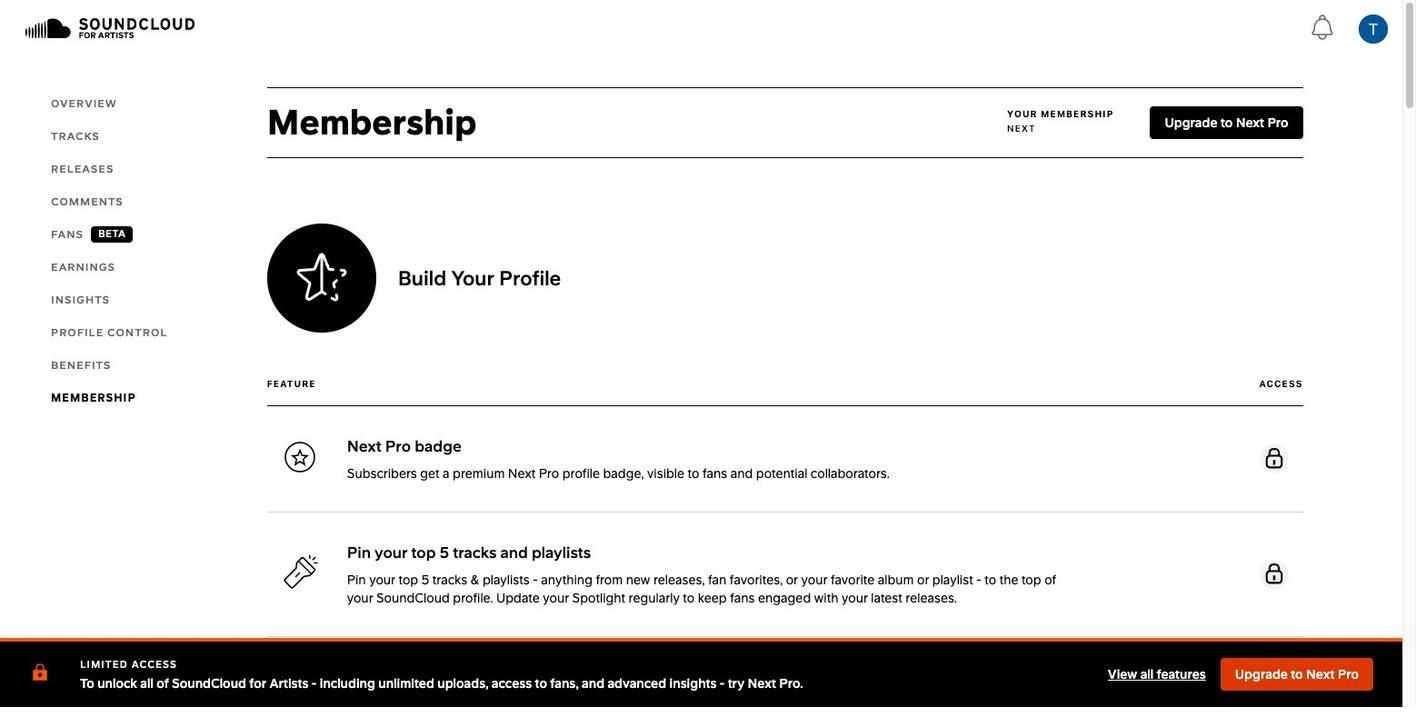 Task type: vqa. For each thing, say whether or not it's contained in the screenshot.
edit
no



Task type: describe. For each thing, give the bounding box(es) containing it.
engaged
[[758, 591, 811, 606]]

all inside button
[[1141, 667, 1154, 682]]

benefits link
[[0, 349, 168, 382]]

your up custom
[[347, 591, 373, 606]]

to inside 'button'
[[1292, 667, 1304, 682]]

subscribers get a premium next pro profile badge, visible to fans and potential collaborators.
[[347, 467, 890, 481]]

1 lock image from the top
[[1264, 448, 1286, 470]]

limited
[[80, 659, 128, 671]]

spotlight
[[572, 591, 626, 606]]

0 vertical spatial membership
[[267, 102, 477, 143]]

view all features
[[1108, 667, 1207, 682]]

your right flashlight with light beams image
[[369, 573, 396, 587]]

0 vertical spatial and
[[731, 467, 753, 481]]

benefits
[[51, 359, 111, 372]]

latest
[[871, 591, 903, 606]]

membership
[[1042, 108, 1114, 119]]

2 lock image from the top
[[1264, 688, 1286, 707]]

with
[[815, 591, 839, 606]]

0 vertical spatial profile
[[499, 266, 561, 290]]

badge
[[415, 437, 462, 456]]

pro inside 'button'
[[1338, 667, 1360, 682]]

overview link
[[0, 87, 168, 120]]

and inside limited access to unlock all of soundcloud for artists - including unlimited uploads, access to fans, and advanced insights - try next pro.
[[582, 677, 605, 691]]

feature
[[267, 378, 316, 389]]

uploads,
[[438, 677, 489, 691]]

playlist
[[933, 573, 974, 587]]

your down subscribers
[[375, 544, 408, 562]]

a
[[443, 467, 450, 481]]

1 vertical spatial profile
[[51, 326, 104, 339]]

releases
[[51, 163, 114, 176]]

upgrade to next pro button
[[1221, 658, 1374, 691]]

your membership next
[[1008, 108, 1114, 134]]

1 vertical spatial profile
[[406, 668, 454, 687]]

anything
[[541, 573, 593, 587]]

2 or from the left
[[918, 573, 930, 587]]

of inside limited access to unlock all of soundcloud for artists - including unlimited uploads, access to fans, and advanced insights - try next pro.
[[157, 677, 169, 691]]

next inside your membership next
[[1008, 123, 1036, 134]]

user avatar image
[[1360, 15, 1389, 44]]

- up "update"
[[533, 573, 538, 587]]

collaborators.
[[811, 467, 890, 481]]

your up with
[[802, 573, 828, 587]]

try
[[728, 677, 745, 691]]

tracks for &
[[433, 573, 467, 587]]

visible
[[647, 467, 685, 481]]

fans,
[[550, 677, 579, 691]]

of inside the pin your top 5 tracks & playlists - anything from new releases, fan favorites, or your favorite album or playlist - to the top of your soundcloud profile. update your spotlight regularly to keep fans engaged with your latest releases.
[[1045, 573, 1057, 587]]

all inside limited access to unlock all of soundcloud for artists - including unlimited uploads, access to fans, and advanced insights - try next pro.
[[140, 677, 154, 691]]

your down the favorite
[[842, 591, 868, 606]]

artists
[[270, 677, 309, 691]]

fans
[[51, 228, 84, 241]]

1 or from the left
[[786, 573, 798, 587]]

- right artists
[[312, 677, 317, 691]]

people profile icon image
[[282, 679, 318, 707]]

0 vertical spatial profile
[[563, 467, 600, 481]]

soundcloud inside limited access to unlock all of soundcloud for artists - including unlimited uploads, access to fans, and advanced insights - try next pro.
[[172, 677, 246, 691]]

earnings link
[[0, 251, 168, 284]]

next inside limited access to unlock all of soundcloud for artists - including unlimited uploads, access to fans, and advanced insights - try next pro.
[[748, 677, 777, 691]]

playlists for and
[[532, 544, 591, 562]]

overview
[[51, 97, 117, 110]]

controls
[[458, 668, 516, 687]]

view all features button
[[1094, 658, 1221, 691]]

including
[[320, 677, 376, 691]]

premium
[[453, 467, 505, 481]]

build
[[398, 266, 447, 290]]

your down anything at the bottom left
[[543, 591, 569, 606]]

insights
[[51, 294, 110, 306]]

album
[[878, 573, 914, 587]]

0 vertical spatial upgrade to next pro
[[1165, 115, 1289, 130]]

soundcloud inside the pin your top 5 tracks & playlists - anything from new releases, fan favorites, or your favorite album or playlist - to the top of your soundcloud profile. update your spotlight regularly to keep fans engaged with your latest releases.
[[376, 591, 450, 606]]

1 horizontal spatial access
[[1260, 378, 1304, 389]]

black star icon image
[[282, 439, 318, 475]]

profile control
[[51, 326, 168, 339]]

0 horizontal spatial lock image
[[29, 662, 51, 683]]

star icon image
[[267, 224, 376, 333]]

insights
[[670, 677, 717, 691]]



Task type: locate. For each thing, give the bounding box(es) containing it.
1 horizontal spatial membership
[[267, 102, 477, 143]]

1 vertical spatial your
[[452, 266, 495, 290]]

regularly
[[629, 591, 680, 606]]

tracks for and
[[453, 544, 497, 562]]

1 horizontal spatial profile
[[563, 467, 600, 481]]

to
[[80, 677, 94, 691]]

0 vertical spatial pin
[[347, 544, 371, 562]]

pin for pin your top 5 tracks & playlists - anything from new releases, fan favorites, or your favorite album or playlist - to the top of your soundcloud profile. update your spotlight regularly to keep fans engaged with your latest releases.
[[347, 573, 366, 587]]

1 vertical spatial lock image
[[1264, 688, 1286, 707]]

1 vertical spatial playlists
[[483, 573, 530, 587]]

tracks left &
[[433, 573, 467, 587]]

access
[[132, 659, 177, 671]]

membership
[[267, 102, 477, 143], [51, 392, 136, 405]]

- right playlist
[[977, 573, 982, 587]]

lock image
[[1264, 563, 1286, 585], [29, 662, 51, 683]]

1 horizontal spatial lock image
[[1264, 563, 1286, 585]]

0 vertical spatial access
[[1260, 378, 1304, 389]]

&
[[471, 573, 480, 587]]

control
[[107, 326, 168, 339]]

profile left badge,
[[563, 467, 600, 481]]

next
[[1236, 115, 1265, 130], [1008, 123, 1036, 134], [347, 437, 382, 456], [508, 467, 536, 481], [1307, 667, 1335, 682], [748, 677, 777, 691]]

soundcloud for artists image
[[25, 18, 195, 38]]

1 vertical spatial upgrade to next pro
[[1236, 667, 1360, 682]]

1 horizontal spatial or
[[918, 573, 930, 587]]

limited access to unlock all of soundcloud for artists - including unlimited uploads, access to fans, and advanced insights - try next pro.
[[80, 659, 804, 691]]

flashlight with light beams image
[[282, 554, 318, 591]]

fans inside the pin your top 5 tracks & playlists - anything from new releases, fan favorites, or your favorite album or playlist - to the top of your soundcloud profile. update your spotlight regularly to keep fans engaged with your latest releases.
[[730, 591, 755, 606]]

1 vertical spatial access
[[492, 677, 532, 691]]

keep
[[698, 591, 727, 606]]

unlimited
[[379, 677, 435, 691]]

your inside your membership next
[[1008, 108, 1038, 119]]

profile control link
[[0, 316, 168, 349]]

profile
[[563, 467, 600, 481], [406, 668, 454, 687]]

1 vertical spatial membership
[[51, 392, 136, 405]]

view
[[1108, 667, 1138, 682]]

upgrade
[[1165, 115, 1218, 130], [1236, 667, 1289, 682]]

tracks link
[[0, 120, 168, 153]]

all right view
[[1141, 667, 1154, 682]]

or up engaged
[[786, 573, 798, 587]]

2 pin from the top
[[347, 573, 366, 587]]

top for pin your top 5 tracks and playlists
[[411, 544, 436, 562]]

2 vertical spatial and
[[582, 677, 605, 691]]

and left potential
[[731, 467, 753, 481]]

the
[[1000, 573, 1019, 587]]

0 horizontal spatial playlists
[[483, 573, 530, 587]]

0 horizontal spatial profile
[[406, 668, 454, 687]]

get
[[420, 467, 440, 481]]

your right build
[[452, 266, 495, 290]]

insights link
[[0, 284, 168, 316]]

fans
[[703, 467, 728, 481], [730, 591, 755, 606]]

or up releases.
[[918, 573, 930, 587]]

5
[[440, 544, 449, 562], [422, 573, 429, 587]]

top right the
[[1022, 573, 1042, 587]]

lock image
[[1264, 448, 1286, 470], [1264, 688, 1286, 707]]

tracks
[[51, 130, 100, 143]]

0 horizontal spatial of
[[157, 677, 169, 691]]

0 vertical spatial lock image
[[1264, 563, 1286, 585]]

of
[[1045, 573, 1057, 587], [157, 677, 169, 691]]

releases,
[[654, 573, 705, 587]]

pin for pin your top 5 tracks and playlists
[[347, 544, 371, 562]]

playlists
[[532, 544, 591, 562], [483, 573, 530, 587]]

1 vertical spatial 5
[[422, 573, 429, 587]]

all down access
[[140, 677, 154, 691]]

your left membership
[[1008, 108, 1038, 119]]

profile.
[[453, 591, 493, 606]]

favorite
[[831, 573, 875, 587]]

soundcloud left profile.
[[376, 591, 450, 606]]

all
[[1141, 667, 1154, 682], [140, 677, 154, 691]]

0 horizontal spatial and
[[501, 544, 528, 562]]

badge,
[[603, 467, 644, 481]]

0 vertical spatial lock image
[[1264, 448, 1286, 470]]

top for pin your top 5 tracks & playlists - anything from new releases, fan favorites, or your favorite album or playlist - to the top of your soundcloud profile. update your spotlight regularly to keep fans engaged with your latest releases.
[[399, 573, 419, 587]]

tracks inside the pin your top 5 tracks & playlists - anything from new releases, fan favorites, or your favorite album or playlist - to the top of your soundcloud profile. update your spotlight regularly to keep fans engaged with your latest releases.
[[433, 573, 467, 587]]

custom profile controls
[[347, 668, 516, 687]]

to inside limited access to unlock all of soundcloud for artists - including unlimited uploads, access to fans, and advanced insights - try next pro.
[[535, 677, 547, 691]]

upgrade to next pro inside 'button'
[[1236, 667, 1360, 682]]

your
[[1008, 108, 1038, 119], [452, 266, 495, 290]]

of right the
[[1045, 573, 1057, 587]]

1 horizontal spatial of
[[1045, 573, 1057, 587]]

next pro badge
[[347, 437, 462, 456]]

1 horizontal spatial soundcloud
[[376, 591, 450, 606]]

1 vertical spatial lock image
[[29, 662, 51, 683]]

playlists inside the pin your top 5 tracks & playlists - anything from new releases, fan favorites, or your favorite album or playlist - to the top of your soundcloud profile. update your spotlight regularly to keep fans engaged with your latest releases.
[[483, 573, 530, 587]]

0 horizontal spatial your
[[452, 266, 495, 290]]

1 vertical spatial of
[[157, 677, 169, 691]]

playlists for &
[[483, 573, 530, 587]]

2 horizontal spatial and
[[731, 467, 753, 481]]

1 horizontal spatial upgrade
[[1236, 667, 1289, 682]]

0 vertical spatial fans
[[703, 467, 728, 481]]

and
[[731, 467, 753, 481], [501, 544, 528, 562], [582, 677, 605, 691]]

0 horizontal spatial or
[[786, 573, 798, 587]]

releases.
[[906, 591, 957, 606]]

-
[[533, 573, 538, 587], [977, 573, 982, 587], [312, 677, 317, 691], [720, 677, 725, 691]]

playlists up anything at the bottom left
[[532, 544, 591, 562]]

1 horizontal spatial playlists
[[532, 544, 591, 562]]

5 down a
[[440, 544, 449, 562]]

comments link
[[0, 186, 168, 218]]

0 horizontal spatial membership
[[51, 392, 136, 405]]

membership link
[[0, 382, 168, 415]]

5 for &
[[422, 573, 429, 587]]

0 horizontal spatial profile
[[51, 326, 104, 339]]

1 horizontal spatial your
[[1008, 108, 1038, 119]]

comments
[[51, 196, 124, 208]]

pro
[[1268, 115, 1289, 130], [385, 437, 411, 456], [539, 467, 559, 481], [1338, 667, 1360, 682]]

unlock
[[97, 677, 137, 691]]

1 pin from the top
[[347, 544, 371, 562]]

your
[[375, 544, 408, 562], [369, 573, 396, 587], [802, 573, 828, 587], [347, 591, 373, 606], [543, 591, 569, 606], [842, 591, 868, 606]]

pin inside the pin your top 5 tracks & playlists - anything from new releases, fan favorites, or your favorite album or playlist - to the top of your soundcloud profile. update your spotlight regularly to keep fans engaged with your latest releases.
[[347, 573, 366, 587]]

top down pin your top 5 tracks and playlists at left
[[399, 573, 419, 587]]

1 vertical spatial fans
[[730, 591, 755, 606]]

potential
[[756, 467, 808, 481]]

access inside limited access to unlock all of soundcloud for artists - including unlimited uploads, access to fans, and advanced insights - try next pro.
[[492, 677, 532, 691]]

tracks up &
[[453, 544, 497, 562]]

5 inside the pin your top 5 tracks & playlists - anything from new releases, fan favorites, or your favorite album or playlist - to the top of your soundcloud profile. update your spotlight regularly to keep fans engaged with your latest releases.
[[422, 573, 429, 587]]

- left try
[[720, 677, 725, 691]]

1 vertical spatial and
[[501, 544, 528, 562]]

0 vertical spatial your
[[1008, 108, 1038, 119]]

1 vertical spatial upgrade
[[1236, 667, 1289, 682]]

releases link
[[0, 153, 168, 186]]

0 vertical spatial of
[[1045, 573, 1057, 587]]

fan
[[708, 573, 727, 587]]

of down access
[[157, 677, 169, 691]]

notification bell image
[[1309, 12, 1338, 41]]

5 for and
[[440, 544, 449, 562]]

playlists up "update"
[[483, 573, 530, 587]]

for
[[249, 677, 267, 691]]

1 horizontal spatial and
[[582, 677, 605, 691]]

pin your top 5 tracks & playlists - anything from new releases, fan favorites, or your favorite album or playlist - to the top of your soundcloud profile. update your spotlight regularly to keep fans engaged with your latest releases.
[[347, 573, 1057, 606]]

0 vertical spatial 5
[[440, 544, 449, 562]]

profile
[[499, 266, 561, 290], [51, 326, 104, 339]]

favorites,
[[730, 573, 783, 587]]

soundcloud left for
[[172, 677, 246, 691]]

advanced
[[608, 677, 667, 691]]

or
[[786, 573, 798, 587], [918, 573, 930, 587]]

update
[[497, 591, 540, 606]]

pin
[[347, 544, 371, 562], [347, 573, 366, 587]]

0 horizontal spatial all
[[140, 677, 154, 691]]

pin your top 5 tracks and playlists
[[347, 544, 591, 562]]

fans right visible
[[703, 467, 728, 481]]

upgrade to next pro
[[1165, 115, 1289, 130], [1236, 667, 1360, 682]]

0 horizontal spatial fans
[[703, 467, 728, 481]]

soundcloud
[[376, 591, 450, 606], [172, 677, 246, 691]]

1 horizontal spatial profile
[[499, 266, 561, 290]]

0 vertical spatial tracks
[[453, 544, 497, 562]]

0 horizontal spatial soundcloud
[[172, 677, 246, 691]]

tracks
[[453, 544, 497, 562], [433, 573, 467, 587]]

0 horizontal spatial 5
[[422, 573, 429, 587]]

custom
[[347, 668, 403, 687]]

top down get
[[411, 544, 436, 562]]

1 vertical spatial pin
[[347, 573, 366, 587]]

next inside 'button'
[[1307, 667, 1335, 682]]

earnings
[[51, 261, 116, 274]]

new
[[626, 573, 651, 587]]

pro.
[[780, 677, 804, 691]]

fans down favorites,
[[730, 591, 755, 606]]

1 vertical spatial tracks
[[433, 573, 467, 587]]

from
[[596, 573, 623, 587]]

upgrade inside 'button'
[[1236, 667, 1289, 682]]

0 horizontal spatial upgrade
[[1165, 115, 1218, 130]]

0 vertical spatial playlists
[[532, 544, 591, 562]]

1 vertical spatial soundcloud
[[172, 677, 246, 691]]

and up "update"
[[501, 544, 528, 562]]

beta
[[98, 228, 126, 240]]

subscribers
[[347, 467, 417, 481]]

profile right custom
[[406, 668, 454, 687]]

and right fans,
[[582, 677, 605, 691]]

0 horizontal spatial access
[[492, 677, 532, 691]]

top
[[411, 544, 436, 562], [399, 573, 419, 587], [1022, 573, 1042, 587]]

1 horizontal spatial fans
[[730, 591, 755, 606]]

5 left &
[[422, 573, 429, 587]]

features
[[1157, 667, 1207, 682]]

0 vertical spatial upgrade
[[1165, 115, 1218, 130]]

1 horizontal spatial 5
[[440, 544, 449, 562]]

build your profile
[[398, 266, 561, 290]]

1 horizontal spatial all
[[1141, 667, 1154, 682]]

0 vertical spatial soundcloud
[[376, 591, 450, 606]]



